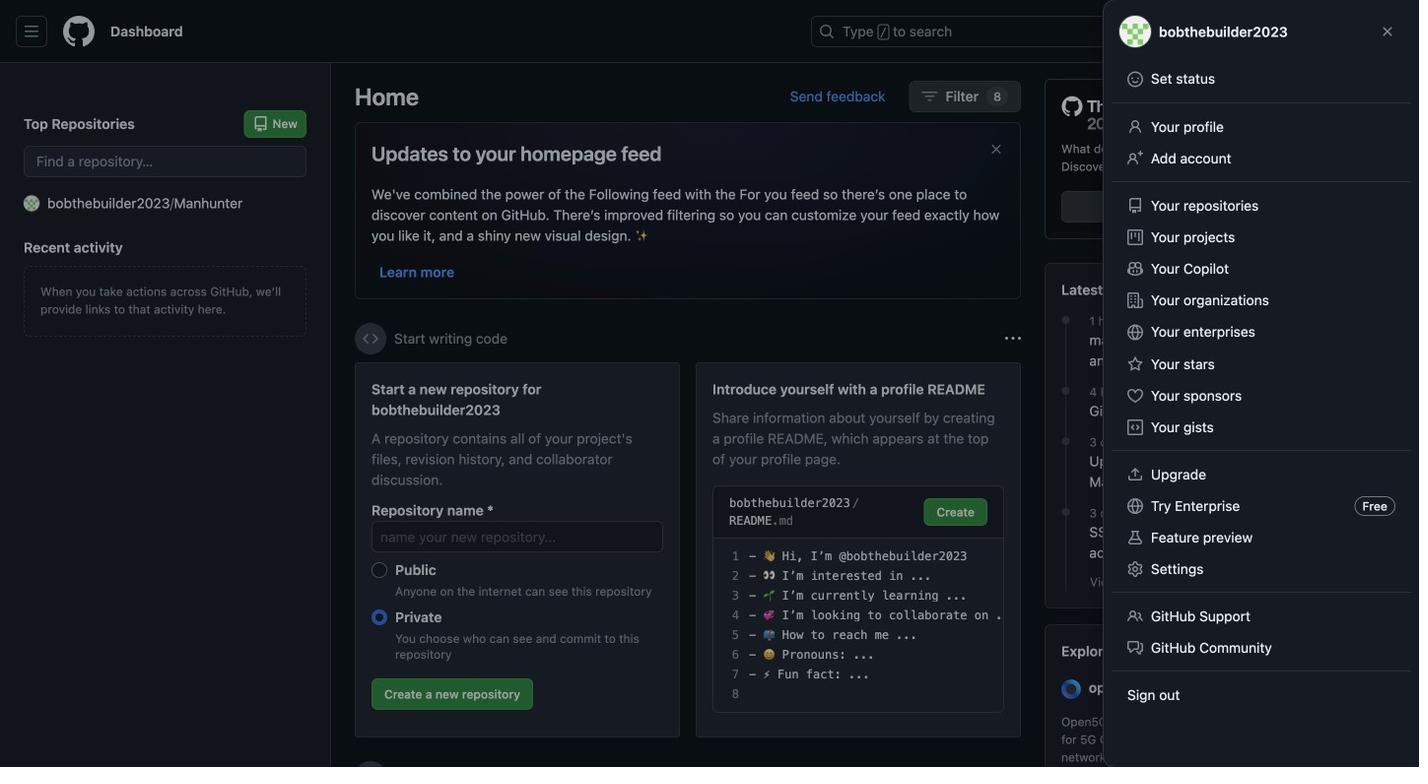 Task type: describe. For each thing, give the bounding box(es) containing it.
2 dot fill image from the top
[[1058, 505, 1074, 521]]

explore repositories navigation
[[1045, 625, 1396, 768]]

triangle down image
[[1217, 24, 1233, 39]]

2 dot fill image from the top
[[1058, 434, 1074, 450]]

plus image
[[1194, 24, 1209, 39]]

issue opened image
[[1262, 24, 1277, 39]]

1 dot fill image from the top
[[1058, 313, 1074, 328]]

homepage image
[[63, 16, 95, 47]]



Task type: locate. For each thing, give the bounding box(es) containing it.
account element
[[0, 63, 331, 768]]

dot fill image
[[1058, 384, 1074, 399], [1058, 434, 1074, 450]]

dot fill image
[[1058, 313, 1074, 328], [1058, 505, 1074, 521]]

1 vertical spatial dot fill image
[[1058, 434, 1074, 450]]

explore element
[[1045, 79, 1396, 768]]

command palette image
[[1133, 24, 1148, 39]]

0 vertical spatial dot fill image
[[1058, 313, 1074, 328]]

1 dot fill image from the top
[[1058, 384, 1074, 399]]

1 vertical spatial dot fill image
[[1058, 505, 1074, 521]]

0 vertical spatial dot fill image
[[1058, 384, 1074, 399]]



Task type: vqa. For each thing, say whether or not it's contained in the screenshot.
second on from the bottom
no



